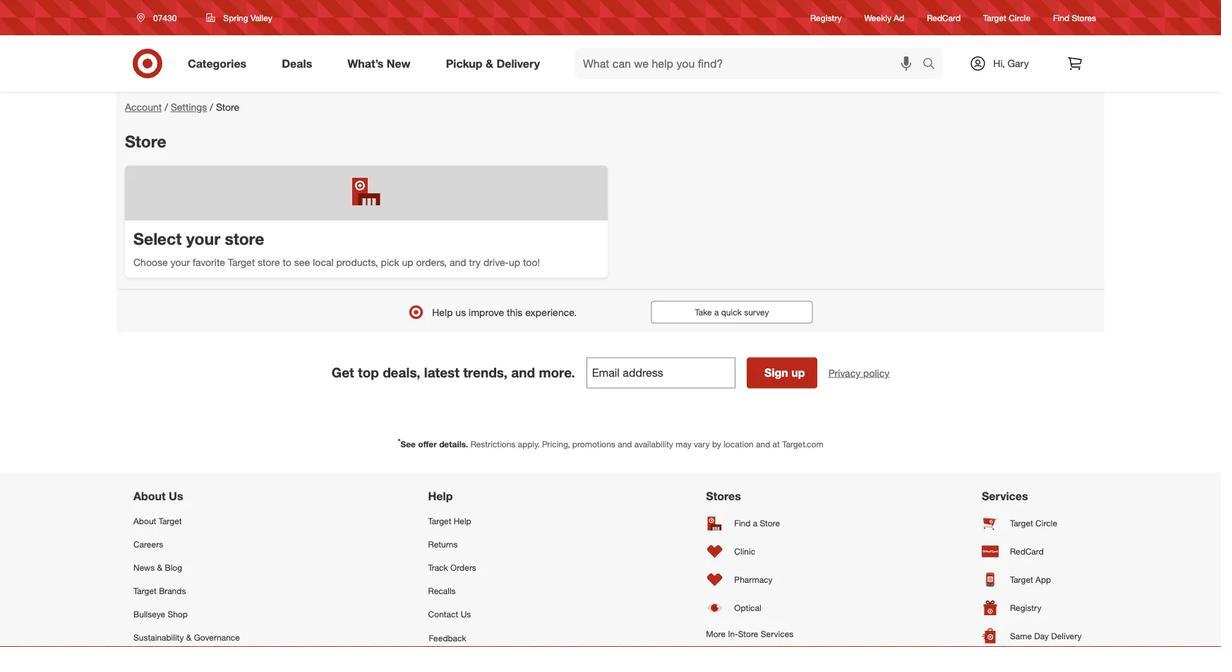 Task type: locate. For each thing, give the bounding box(es) containing it.
up right pick
[[402, 256, 413, 268]]

up right "sign"
[[792, 366, 805, 380]]

1 vertical spatial circle
[[1036, 518, 1058, 529]]

what's new link
[[336, 48, 428, 79]]

1 horizontal spatial delivery
[[1051, 631, 1082, 642]]

help inside 'link'
[[454, 516, 471, 526]]

0 horizontal spatial redcard link
[[927, 12, 961, 24]]

a for find
[[753, 518, 758, 529]]

1 vertical spatial target circle
[[1010, 518, 1058, 529]]

details.
[[439, 439, 468, 449]]

0 vertical spatial find
[[1053, 12, 1070, 23]]

0 vertical spatial target circle link
[[983, 12, 1031, 24]]

target left app
[[1010, 575, 1033, 585]]

1 about from the top
[[133, 490, 166, 503]]

policy
[[863, 367, 890, 379]]

about up about target
[[133, 490, 166, 503]]

0 horizontal spatial find
[[734, 518, 751, 529]]

1 vertical spatial target circle link
[[982, 509, 1088, 538]]

help
[[432, 306, 453, 318], [428, 490, 453, 503], [454, 516, 471, 526]]

0 horizontal spatial redcard
[[927, 12, 961, 23]]

1 vertical spatial redcard
[[1010, 546, 1044, 557]]

1 horizontal spatial /
[[210, 101, 213, 113]]

store
[[225, 229, 264, 249], [258, 256, 280, 268]]

redcard link up target app
[[982, 538, 1088, 566]]

& down bullseye shop link
[[186, 633, 192, 643]]

and
[[450, 256, 466, 268], [511, 365, 535, 381], [618, 439, 632, 449], [756, 439, 770, 449]]

try
[[469, 256, 481, 268]]

0 vertical spatial help
[[432, 306, 453, 318]]

0 vertical spatial us
[[169, 490, 183, 503]]

1 horizontal spatial stores
[[1072, 12, 1096, 23]]

up left "too!"
[[509, 256, 520, 268]]

None text field
[[587, 357, 735, 389]]

store down account link
[[125, 131, 166, 151]]

a up clinic link
[[753, 518, 758, 529]]

stores
[[1072, 12, 1096, 23], [706, 490, 741, 503]]

0 vertical spatial store
[[225, 229, 264, 249]]

1 vertical spatial us
[[461, 609, 471, 620]]

1 vertical spatial registry
[[1010, 603, 1042, 613]]

same day delivery
[[1010, 631, 1082, 642]]

07430 button
[[128, 5, 192, 30]]

1 horizontal spatial services
[[982, 490, 1028, 503]]

weekly ad
[[865, 12, 905, 23]]

circle up app
[[1036, 518, 1058, 529]]

0 vertical spatial redcard
[[927, 12, 961, 23]]

0 vertical spatial stores
[[1072, 12, 1096, 23]]

1 / from the left
[[165, 101, 168, 113]]

2 vertical spatial &
[[186, 633, 192, 643]]

sign up
[[765, 366, 805, 380]]

delivery for pickup & delivery
[[497, 57, 540, 70]]

and left try
[[450, 256, 466, 268]]

careers
[[133, 539, 163, 550]]

recalls link
[[428, 580, 518, 603]]

availability
[[635, 439, 673, 449]]

0 vertical spatial redcard link
[[927, 12, 961, 24]]

about us
[[133, 490, 183, 503]]

1 vertical spatial delivery
[[1051, 631, 1082, 642]]

up
[[402, 256, 413, 268], [509, 256, 520, 268], [792, 366, 805, 380]]

2 horizontal spatial up
[[792, 366, 805, 380]]

1 horizontal spatial circle
[[1036, 518, 1058, 529]]

redcard inside the redcard link
[[1010, 546, 1044, 557]]

0 horizontal spatial registry
[[811, 12, 842, 23]]

us
[[456, 306, 466, 318]]

help up target help
[[428, 490, 453, 503]]

1 vertical spatial about
[[133, 516, 156, 526]]

&
[[486, 57, 493, 70], [157, 563, 162, 573], [186, 633, 192, 643]]

new
[[387, 57, 411, 70]]

1 horizontal spatial registry link
[[982, 594, 1088, 622]]

get top deals, latest trends, and more.
[[332, 365, 575, 381]]

target circle link
[[983, 12, 1031, 24], [982, 509, 1088, 538]]

1 vertical spatial help
[[428, 490, 453, 503]]

a inside "button"
[[714, 307, 719, 318]]

vary
[[694, 439, 710, 449]]

0 vertical spatial services
[[982, 490, 1028, 503]]

0 vertical spatial about
[[133, 490, 166, 503]]

delivery right day
[[1051, 631, 1082, 642]]

0 horizontal spatial a
[[714, 307, 719, 318]]

same day delivery link
[[982, 622, 1088, 647]]

1 horizontal spatial &
[[186, 633, 192, 643]]

registry left weekly at the right of the page
[[811, 12, 842, 23]]

2 horizontal spatial &
[[486, 57, 493, 70]]

contact us link
[[428, 603, 518, 626]]

0 horizontal spatial stores
[[706, 490, 741, 503]]

/ right settings link
[[210, 101, 213, 113]]

1 vertical spatial find
[[734, 518, 751, 529]]

brands
[[159, 586, 186, 596]]

target up returns in the left bottom of the page
[[428, 516, 451, 526]]

registry up same day delivery link
[[1010, 603, 1042, 613]]

target down news
[[133, 586, 157, 596]]

target app
[[1010, 575, 1051, 585]]

a for take
[[714, 307, 719, 318]]

help for help
[[428, 490, 453, 503]]

redcard right ad
[[927, 12, 961, 23]]

0 vertical spatial delivery
[[497, 57, 540, 70]]

categories link
[[176, 48, 264, 79]]

0 horizontal spatial up
[[402, 256, 413, 268]]

clinic
[[734, 546, 756, 557]]

circle up gary
[[1009, 12, 1031, 23]]

1 horizontal spatial us
[[461, 609, 471, 620]]

find for find a store
[[734, 518, 751, 529]]

1 vertical spatial services
[[761, 629, 794, 639]]

to
[[283, 256, 291, 268]]

optical link
[[706, 594, 794, 622]]

0 horizontal spatial &
[[157, 563, 162, 573]]

track orders
[[428, 563, 476, 573]]

sustainability
[[133, 633, 184, 643]]

your left "favorite"
[[171, 256, 190, 268]]

store left to
[[258, 256, 280, 268]]

delivery inside same day delivery link
[[1051, 631, 1082, 642]]

0 horizontal spatial delivery
[[497, 57, 540, 70]]

your up "favorite"
[[186, 229, 220, 249]]

help left us
[[432, 306, 453, 318]]

1 horizontal spatial redcard
[[1010, 546, 1044, 557]]

2 vertical spatial help
[[454, 516, 471, 526]]

target circle link up target app link
[[982, 509, 1088, 538]]

settings link
[[171, 101, 207, 113]]

find for find stores
[[1053, 12, 1070, 23]]

a
[[714, 307, 719, 318], [753, 518, 758, 529]]

spring valley
[[223, 12, 272, 23]]

target up target app
[[1010, 518, 1033, 529]]

registry inside registry link
[[1010, 603, 1042, 613]]

pick
[[381, 256, 399, 268]]

us
[[169, 490, 183, 503], [461, 609, 471, 620]]

target
[[983, 12, 1007, 23], [228, 256, 255, 268], [159, 516, 182, 526], [428, 516, 451, 526], [1010, 518, 1033, 529], [1010, 575, 1033, 585], [133, 586, 157, 596]]

0 vertical spatial a
[[714, 307, 719, 318]]

1 horizontal spatial registry
[[1010, 603, 1042, 613]]

& for pickup
[[486, 57, 493, 70]]

registry link down target app
[[982, 594, 1088, 622]]

about up careers
[[133, 516, 156, 526]]

delivery inside pickup & delivery link
[[497, 57, 540, 70]]

& right pickup
[[486, 57, 493, 70]]

this
[[507, 306, 523, 318]]

privacy policy link
[[829, 366, 890, 380]]

target inside "select your store choose your favorite target store to see local products, pick up orders, and try drive-up too!"
[[228, 256, 255, 268]]

us right contact at left bottom
[[461, 609, 471, 620]]

1 vertical spatial &
[[157, 563, 162, 573]]

more
[[706, 629, 726, 639]]

store up clinic link
[[760, 518, 780, 529]]

and inside "select your store choose your favorite target store to see local products, pick up orders, and try drive-up too!"
[[450, 256, 466, 268]]

1 vertical spatial your
[[171, 256, 190, 268]]

1 horizontal spatial find
[[1053, 12, 1070, 23]]

delivery right pickup
[[497, 57, 540, 70]]

recalls
[[428, 586, 456, 596]]

1 vertical spatial redcard link
[[982, 538, 1088, 566]]

help up returns link
[[454, 516, 471, 526]]

more.
[[539, 365, 575, 381]]

registry link left weekly at the right of the page
[[811, 12, 842, 24]]

find inside find stores link
[[1053, 12, 1070, 23]]

1 vertical spatial registry link
[[982, 594, 1088, 622]]

categories
[[188, 57, 247, 70]]

us for contact us
[[461, 609, 471, 620]]

store up "favorite"
[[225, 229, 264, 249]]

0 vertical spatial &
[[486, 57, 493, 70]]

redcard up target app
[[1010, 546, 1044, 557]]

& for news
[[157, 563, 162, 573]]

clinic link
[[706, 538, 794, 566]]

target right "favorite"
[[228, 256, 255, 268]]

0 vertical spatial registry
[[811, 12, 842, 23]]

0 horizontal spatial circle
[[1009, 12, 1031, 23]]

target circle up the hi, gary
[[983, 12, 1031, 23]]

0 vertical spatial target circle
[[983, 12, 1031, 23]]

and left at
[[756, 439, 770, 449]]

us up about target link
[[169, 490, 183, 503]]

target circle up target app link
[[1010, 518, 1058, 529]]

too!
[[523, 256, 540, 268]]

bullseye shop link
[[133, 603, 240, 626]]

2 about from the top
[[133, 516, 156, 526]]

find inside find a store link
[[734, 518, 751, 529]]

app
[[1036, 575, 1051, 585]]

1 vertical spatial a
[[753, 518, 758, 529]]

redcard link right ad
[[927, 12, 961, 24]]

0 horizontal spatial us
[[169, 490, 183, 503]]

0 horizontal spatial /
[[165, 101, 168, 113]]

1 horizontal spatial a
[[753, 518, 758, 529]]

0 horizontal spatial registry link
[[811, 12, 842, 24]]

target circle link up the hi, gary
[[983, 12, 1031, 24]]

What can we help you find? suggestions appear below search field
[[575, 48, 926, 79]]

bullseye
[[133, 609, 165, 620]]

deals link
[[270, 48, 330, 79]]

may
[[676, 439, 692, 449]]

improve
[[469, 306, 504, 318]]

and left the availability
[[618, 439, 632, 449]]

& left the blog
[[157, 563, 162, 573]]

a right take
[[714, 307, 719, 318]]

/ left settings link
[[165, 101, 168, 113]]

top
[[358, 365, 379, 381]]

circle
[[1009, 12, 1031, 23], [1036, 518, 1058, 529]]

sustainability & governance link
[[133, 626, 240, 647]]

target brands link
[[133, 580, 240, 603]]

services
[[982, 490, 1028, 503], [761, 629, 794, 639]]

redcard link
[[927, 12, 961, 24], [982, 538, 1088, 566]]

up inside button
[[792, 366, 805, 380]]

us for about us
[[169, 490, 183, 503]]

store
[[216, 101, 240, 113], [125, 131, 166, 151], [760, 518, 780, 529], [738, 629, 759, 639]]

local
[[313, 256, 334, 268]]



Task type: describe. For each thing, give the bounding box(es) containing it.
feedback
[[429, 633, 466, 644]]

pickup & delivery
[[446, 57, 540, 70]]

1 vertical spatial store
[[258, 256, 280, 268]]

take
[[695, 307, 712, 318]]

feedback button
[[428, 626, 518, 647]]

*
[[398, 437, 401, 446]]

sign up button
[[747, 357, 817, 389]]

orders
[[450, 563, 476, 573]]

about for about us
[[133, 490, 166, 503]]

quick
[[721, 307, 742, 318]]

& for sustainability
[[186, 633, 192, 643]]

promotions
[[572, 439, 616, 449]]

contact us
[[428, 609, 471, 620]]

gary
[[1008, 57, 1029, 70]]

find stores link
[[1053, 12, 1096, 24]]

take a quick survey button
[[651, 301, 813, 324]]

store right settings at top
[[216, 101, 240, 113]]

blog
[[165, 563, 182, 573]]

target help link
[[428, 509, 518, 533]]

2 / from the left
[[210, 101, 213, 113]]

favorite
[[193, 256, 225, 268]]

and left more.
[[511, 365, 535, 381]]

0 horizontal spatial services
[[761, 629, 794, 639]]

latest
[[424, 365, 460, 381]]

pickup
[[446, 57, 483, 70]]

contact
[[428, 609, 458, 620]]

day
[[1035, 631, 1049, 642]]

hi,
[[994, 57, 1005, 70]]

returns
[[428, 539, 458, 550]]

what's
[[348, 57, 384, 70]]

search button
[[916, 48, 950, 82]]

1 horizontal spatial up
[[509, 256, 520, 268]]

select
[[133, 229, 182, 249]]

0 vertical spatial circle
[[1009, 12, 1031, 23]]

privacy
[[829, 367, 861, 379]]

experience.
[[525, 306, 577, 318]]

0 vertical spatial registry link
[[811, 12, 842, 24]]

get
[[332, 365, 354, 381]]

news & blog
[[133, 563, 182, 573]]

what's new
[[348, 57, 411, 70]]

at
[[773, 439, 780, 449]]

pharmacy link
[[706, 566, 794, 594]]

drive-
[[484, 256, 509, 268]]

ad
[[894, 12, 905, 23]]

apply.
[[518, 439, 540, 449]]

by
[[712, 439, 721, 449]]

select your store choose your favorite target store to see local products, pick up orders, and try drive-up too!
[[133, 229, 540, 268]]

spring valley button
[[197, 5, 281, 30]]

survey
[[744, 307, 769, 318]]

1 vertical spatial stores
[[706, 490, 741, 503]]

target inside 'link'
[[428, 516, 451, 526]]

weekly ad link
[[865, 12, 905, 24]]

find a store link
[[706, 509, 794, 538]]

see
[[294, 256, 310, 268]]

weekly
[[865, 12, 892, 23]]

hi, gary
[[994, 57, 1029, 70]]

delivery for same day delivery
[[1051, 631, 1082, 642]]

in-
[[728, 629, 738, 639]]

bullseye shop
[[133, 609, 188, 620]]

restrictions
[[471, 439, 516, 449]]

pickup & delivery link
[[434, 48, 558, 79]]

shop
[[168, 609, 188, 620]]

news
[[133, 563, 155, 573]]

offer
[[418, 439, 437, 449]]

07430
[[153, 12, 177, 23]]

target app link
[[982, 566, 1088, 594]]

target down about us
[[159, 516, 182, 526]]

news & blog link
[[133, 556, 240, 580]]

help for help us improve this experience.
[[432, 306, 453, 318]]

location
[[724, 439, 754, 449]]

target up hi,
[[983, 12, 1007, 23]]

find stores
[[1053, 12, 1096, 23]]

choose
[[133, 256, 168, 268]]

privacy policy
[[829, 367, 890, 379]]

store down optical link
[[738, 629, 759, 639]]

more in-store services link
[[706, 622, 794, 646]]

trends,
[[463, 365, 508, 381]]

optical
[[734, 603, 761, 613]]

0 vertical spatial your
[[186, 229, 220, 249]]

account link
[[125, 101, 162, 113]]

spring
[[223, 12, 248, 23]]

orders,
[[416, 256, 447, 268]]

about target
[[133, 516, 182, 526]]

take a quick survey
[[695, 307, 769, 318]]

1 horizontal spatial redcard link
[[982, 538, 1088, 566]]

deals,
[[383, 365, 420, 381]]

target.com
[[782, 439, 824, 449]]

valley
[[251, 12, 272, 23]]

track
[[428, 563, 448, 573]]

about for about target
[[133, 516, 156, 526]]

pharmacy
[[734, 575, 773, 585]]

products,
[[336, 256, 378, 268]]

* see offer details. restrictions apply. pricing, promotions and availability may vary by location and at target.com
[[398, 437, 824, 449]]

help us improve this experience.
[[432, 306, 577, 318]]



Task type: vqa. For each thing, say whether or not it's contained in the screenshot.
the top "store"
yes



